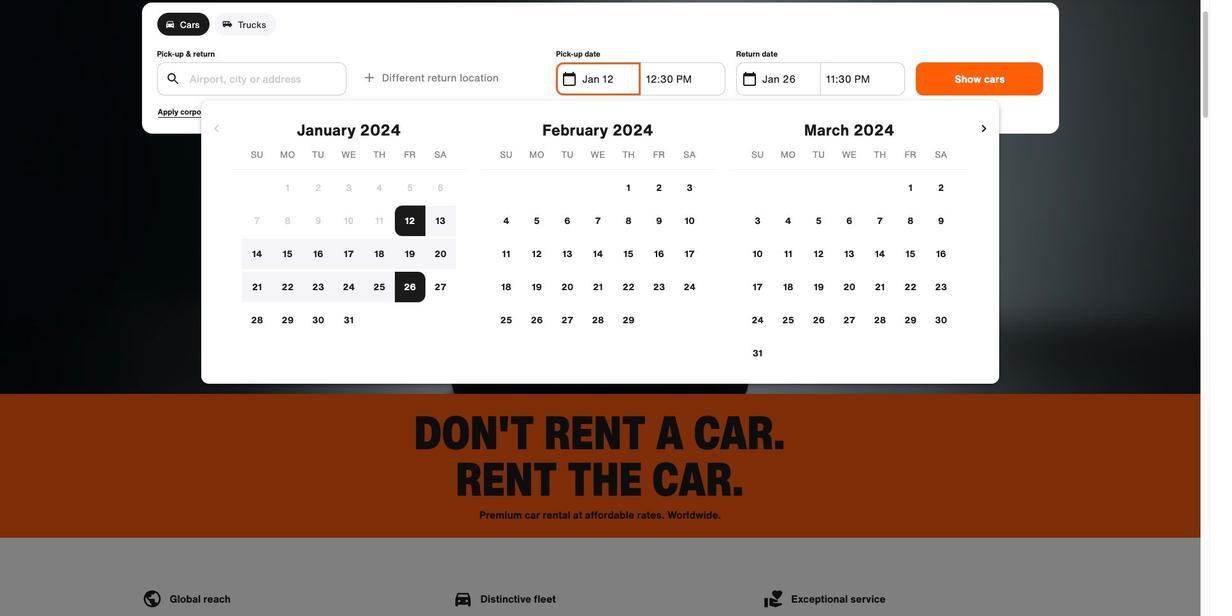 Task type: vqa. For each thing, say whether or not it's contained in the screenshot.
row group
yes



Task type: locate. For each thing, give the bounding box(es) containing it.
row
[[232, 173, 466, 203], [481, 173, 715, 203], [730, 173, 969, 203], [232, 206, 466, 236], [481, 206, 715, 236], [730, 206, 969, 236], [232, 239, 466, 269], [481, 239, 715, 269], [730, 239, 969, 269], [232, 272, 466, 302], [481, 272, 715, 302], [730, 272, 969, 302], [232, 305, 466, 336], [481, 305, 715, 336], [730, 305, 969, 336]]

1 horizontal spatial row group
[[481, 173, 715, 336]]

0 horizontal spatial row group
[[232, 173, 466, 336]]

2 horizontal spatial row group
[[730, 173, 969, 369]]

row group
[[232, 173, 466, 336], [481, 173, 715, 336], [730, 173, 969, 369]]

3 row group from the left
[[730, 173, 969, 369]]



Task type: describe. For each thing, give the bounding box(es) containing it.
premium car rental at affordable rates. worldwide. image
[[0, 0, 1201, 394]]

Airport, city or address text field
[[188, 63, 338, 95]]

2 row group from the left
[[481, 173, 715, 336]]

1 row group from the left
[[232, 173, 466, 336]]



